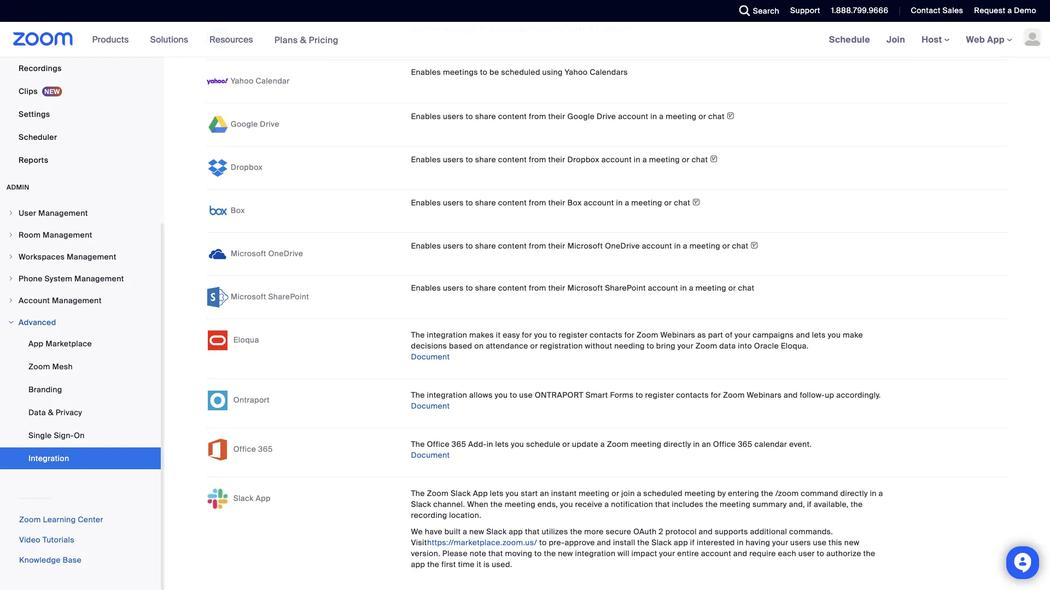 Task type: locate. For each thing, give the bounding box(es) containing it.
products button
[[92, 22, 134, 57]]

1 vertical spatial directly
[[840, 489, 868, 499]]

use down commands.
[[813, 538, 827, 548]]

from for enables users to share content from their microsoft sharepoint account in a meeting or chat
[[529, 284, 546, 294]]

enables inside "enables users to share content from their google drive account in a meeting or chat" application
[[411, 112, 441, 122]]

impact
[[631, 549, 657, 559]]

demo
[[1014, 5, 1036, 16]]

1 vertical spatial contacts
[[676, 391, 709, 401]]

0 vertical spatial document
[[411, 353, 450, 363]]

3 right image from the top
[[8, 298, 14, 304]]

3 document link from the top
[[411, 451, 450, 461]]

management inside room management menu item
[[43, 230, 92, 240]]

1 vertical spatial scheduled
[[501, 68, 540, 78]]

management for room management
[[43, 230, 92, 240]]

directly up available,
[[840, 489, 868, 499]]

meeting down the integration allows you to use ontraport smart forms to register contacts for zoom webinars and follow-up accordingly. document at the bottom
[[631, 440, 661, 450]]

enables
[[411, 24, 441, 35], [411, 68, 441, 78], [411, 112, 441, 122], [411, 155, 441, 165], [411, 198, 441, 208], [411, 241, 441, 251], [411, 284, 441, 294]]

app marketplace
[[28, 339, 92, 349]]

zoom down as at the right bottom of page
[[696, 341, 717, 352]]

0 vertical spatial new
[[469, 527, 484, 537]]

0 vertical spatial an
[[702, 440, 711, 450]]

zoom up channel.
[[427, 489, 449, 499]]

1 horizontal spatial webinars
[[747, 391, 782, 401]]

yahoo right "yahoo calendar" icon
[[231, 76, 254, 86]]

2 vertical spatial integration
[[575, 549, 616, 559]]

phone system management
[[19, 274, 124, 284]]

banner
[[0, 22, 1050, 58]]

the up summary
[[761, 489, 773, 499]]

right image
[[8, 254, 14, 260], [8, 276, 14, 282], [8, 298, 14, 304]]

0 horizontal spatial onedrive
[[268, 249, 303, 259]]

you right allows
[[495, 391, 508, 401]]

enables inside enables users to share content from their dropbox account in a meeting or chat application
[[411, 155, 441, 165]]

their for enables users to share content from their box account in a meeting or chat
[[548, 198, 565, 208]]

enables users to share content from their dropbox account in a meeting or chat
[[411, 155, 708, 165]]

1 horizontal spatial drive
[[597, 112, 616, 122]]

5 their from the top
[[548, 284, 565, 294]]

from for enables users to share content from their microsoft onedrive account in a meeting or chat
[[529, 241, 546, 251]]

webinars inside the integration allows you to use ontraport smart forms to register contacts for zoom webinars and follow-up accordingly. document
[[747, 391, 782, 401]]

drive inside application
[[597, 112, 616, 122]]

1 vertical spatial an
[[540, 489, 549, 499]]

new up https://marketplace.zoom.us/ link
[[469, 527, 484, 537]]

if inside the to pre-approve and install the slack app if interested in having your users use this new version. please note that moving to the new integration will impact your entire account and require each user to authorize the app the first time it is used.
[[690, 538, 695, 548]]

right image for account management
[[8, 298, 14, 304]]

integration left allows
[[427, 391, 467, 401]]

it left is at the left of page
[[477, 560, 481, 570]]

data & privacy link
[[0, 402, 161, 424]]

0 horizontal spatial 365
[[258, 445, 273, 455]]

a inside application
[[683, 241, 687, 251]]

for right easy
[[522, 330, 532, 341]]

single sign-on
[[28, 431, 85, 441]]

0 horizontal spatial that
[[488, 549, 503, 559]]

2 the from the top
[[411, 391, 425, 401]]

1 horizontal spatial it
[[496, 330, 501, 341]]

resources button
[[210, 22, 258, 57]]

1 vertical spatial right image
[[8, 232, 14, 238]]

for up needing on the bottom of the page
[[624, 330, 635, 341]]

have
[[425, 527, 442, 537]]

be for yahoo
[[489, 68, 499, 78]]

content for enables users to share content from their microsoft onedrive account in a meeting or chat
[[498, 241, 527, 251]]

integration up "based"
[[427, 330, 467, 341]]

their inside enables users to share content from their dropbox account in a meeting or chat application
[[548, 155, 565, 165]]

their for enables users to share content from their google drive account in a meeting or chat
[[548, 112, 565, 122]]

0 horizontal spatial webinars
[[660, 330, 695, 341]]

4 the from the top
[[411, 489, 425, 499]]

and inside we have built a new slack app that utilizes the more secure oauth 2 protocol and supports additional commands. visit
[[699, 527, 713, 537]]

slack
[[451, 489, 471, 499], [233, 494, 254, 504], [411, 500, 431, 510], [486, 527, 507, 537], [652, 538, 672, 548]]

in inside the to pre-approve and install the slack app if interested in having your users use this new version. please note that moving to the new integration will impact your entire account and require each user to authorize the app the first time it is used.
[[737, 538, 744, 548]]

you inside the integration allows you to use ontraport smart forms to register contacts for zoom webinars and follow-up accordingly. document
[[495, 391, 508, 401]]

3 right image from the top
[[8, 319, 14, 326]]

1 the from the top
[[411, 330, 425, 341]]

integration for allows
[[427, 391, 467, 401]]

right image left advanced
[[8, 319, 14, 326]]

profile picture image
[[1024, 28, 1041, 46]]

1 vertical spatial right image
[[8, 276, 14, 282]]

4 enables from the top
[[411, 155, 441, 165]]

outlook
[[565, 24, 594, 35], [231, 33, 260, 43]]

2 horizontal spatial 365
[[738, 440, 752, 450]]

their down enables users to share content from their box account in a meeting or chat at the top of page
[[548, 241, 565, 251]]

version image for enables users to share content from their google drive account in a meeting or chat
[[727, 110, 735, 122]]

5 enables from the top
[[411, 198, 441, 208]]

1 share from the top
[[475, 112, 496, 122]]

5 content from the top
[[498, 284, 527, 294]]

use left ontraport
[[519, 391, 533, 401]]

0 vertical spatial document link
[[411, 353, 450, 363]]

share inside application
[[475, 241, 496, 251]]

their inside enables users to share content from their microsoft onedrive account in a meeting or chat application
[[548, 241, 565, 251]]

1 vertical spatial it
[[477, 560, 481, 570]]

and inside the integration makes it easy for you to register contacts for zoom webinars as part of your campaigns and lets you make decisions based on attendance or registration without needing to bring your zoom data into oracle eloqua. document
[[796, 330, 810, 341]]

having
[[746, 538, 770, 548]]

2 share from the top
[[475, 155, 496, 165]]

1 using from the top
[[542, 24, 563, 35]]

users inside application
[[443, 241, 464, 251]]

box right box image
[[231, 206, 245, 216]]

as
[[697, 330, 706, 341]]

solutions button
[[150, 22, 193, 57]]

enables users to share content from their google drive account in a meeting or chat application
[[411, 110, 939, 123]]

right image inside user management "menu item"
[[8, 210, 14, 217]]

1 document from the top
[[411, 353, 450, 363]]

if right and,
[[807, 500, 812, 510]]

calendars
[[596, 24, 634, 35], [590, 68, 628, 78]]

management inside user management "menu item"
[[38, 208, 88, 218]]

user
[[19, 208, 36, 218]]

365 left calendar
[[738, 440, 752, 450]]

for down data
[[711, 391, 721, 401]]

document
[[411, 353, 450, 363], [411, 402, 450, 412], [411, 451, 450, 461]]

2 document link from the top
[[411, 402, 450, 412]]

yahoo calendar image
[[207, 71, 229, 93]]

scheduler link
[[0, 126, 161, 148]]

the inside the integration makes it easy for you to register contacts for zoom webinars as part of your campaigns and lets you make decisions based on attendance or registration without needing to bring your zoom data into oracle eloqua. document
[[411, 330, 425, 341]]

0 vertical spatial integration
[[427, 330, 467, 341]]

directly
[[664, 440, 691, 450], [840, 489, 868, 499]]

enables for enables users to share content from their google drive account in a meeting or chat
[[411, 112, 441, 122]]

microsoft up enables users to share content from their microsoft sharepoint account in a meeting or chat
[[567, 241, 603, 251]]

app up when
[[473, 489, 488, 499]]

microsoft onedrive
[[231, 249, 303, 259]]

2 horizontal spatial that
[[655, 500, 670, 510]]

0 horizontal spatial new
[[469, 527, 484, 537]]

bring
[[656, 341, 675, 352]]

lets inside the office 365 add-in lets you schedule or update a zoom meeting directly in an office 365 calendar event. document
[[495, 440, 509, 450]]

right image left 'phone' on the left of page
[[8, 276, 14, 282]]

3 document from the top
[[411, 451, 450, 461]]

meetings for enables meetings to be scheduled using yahoo calendars
[[443, 68, 478, 78]]

5 share from the top
[[475, 284, 496, 294]]

right image inside room management menu item
[[8, 232, 14, 238]]

2 vertical spatial scheduled
[[643, 489, 683, 499]]

their inside enables users to share content from their box account in a meeting or chat application
[[548, 198, 565, 208]]

zoom up needing on the bottom of the page
[[637, 330, 658, 341]]

each
[[778, 549, 796, 559]]

1 horizontal spatial onedrive
[[605, 241, 640, 251]]

microsoft down enables users to share content from their microsoft onedrive account in a meeting or chat
[[567, 284, 603, 294]]

2 vertical spatial right image
[[8, 298, 14, 304]]

enables inside enables users to share content from their box account in a meeting or chat application
[[411, 198, 441, 208]]

1 horizontal spatial yahoo
[[565, 68, 588, 78]]

scheduled
[[501, 24, 540, 35], [501, 68, 540, 78], [643, 489, 683, 499]]

it inside the integration makes it easy for you to register contacts for zoom webinars as part of your campaigns and lets you make decisions based on attendance or registration without needing to bring your zoom data into oracle eloqua. document
[[496, 330, 501, 341]]

right image inside the workspaces management menu item
[[8, 254, 14, 260]]

join
[[887, 34, 905, 45]]

2 content from the top
[[498, 155, 527, 165]]

1 right image from the top
[[8, 210, 14, 217]]

the down pre-
[[544, 549, 556, 559]]

3 their from the top
[[548, 198, 565, 208]]

meeting inside enables users to share content from their microsoft onedrive account in a meeting or chat application
[[690, 241, 720, 251]]

0 vertical spatial contacts
[[590, 330, 622, 341]]

0 horizontal spatial it
[[477, 560, 481, 570]]

their inside "enables users to share content from their google drive account in a meeting or chat" application
[[548, 112, 565, 122]]

1 horizontal spatial use
[[813, 538, 827, 548]]

enables users to share content from their box account in a meeting or chat application
[[411, 197, 939, 209]]

0 horizontal spatial an
[[540, 489, 549, 499]]

branding link
[[0, 379, 161, 401]]

using up "enables meetings to be scheduled using yahoo calendars"
[[542, 24, 563, 35]]

enables for enables meetings to be scheduled using outlook calendars
[[411, 24, 441, 35]]

and,
[[789, 500, 805, 510]]

right image for user
[[8, 210, 14, 217]]

meeting up enables users to share content from their box account in a meeting or chat application
[[649, 155, 680, 165]]

document link for the integration allows you to use ontraport smart forms to register contacts for zoom webinars and follow-up accordingly. document
[[411, 402, 450, 412]]

2 from from the top
[[529, 155, 546, 165]]

4 share from the top
[[475, 241, 496, 251]]

scheduled for yahoo
[[501, 68, 540, 78]]

enables for enables meetings to be scheduled using yahoo calendars
[[411, 68, 441, 78]]

slack down 2
[[652, 538, 672, 548]]

https://marketplace.zoom.us/ link
[[427, 538, 537, 548]]

2 right image from the top
[[8, 276, 14, 282]]

scheduled up "includes"
[[643, 489, 683, 499]]

meetings navigation
[[821, 22, 1050, 58]]

right image for phone system management
[[8, 276, 14, 282]]

7 enables from the top
[[411, 284, 441, 294]]

plans
[[274, 34, 298, 46]]

0 vertical spatial if
[[807, 500, 812, 510]]

office
[[427, 440, 450, 450], [713, 440, 736, 450], [233, 445, 256, 455]]

version image inside enables users to share content from their dropbox account in a meeting or chat application
[[710, 154, 718, 165]]

right image left workspaces
[[8, 254, 14, 260]]

2 vertical spatial that
[[488, 549, 503, 559]]

1 vertical spatial use
[[813, 538, 827, 548]]

app down advanced
[[28, 339, 43, 349]]

&
[[300, 34, 306, 46], [48, 408, 54, 418]]

management down phone system management menu item
[[52, 296, 102, 306]]

1 horizontal spatial &
[[300, 34, 306, 46]]

right image
[[8, 210, 14, 217], [8, 232, 14, 238], [8, 319, 14, 326]]

1 be from the top
[[489, 24, 499, 35]]

& for data
[[48, 408, 54, 418]]

calendar left pricing
[[262, 33, 296, 43]]

2 vertical spatial lets
[[490, 489, 504, 499]]

0 vertical spatial register
[[559, 330, 588, 341]]

app down protocol
[[674, 538, 688, 548]]

0 vertical spatial use
[[519, 391, 533, 401]]

product information navigation
[[84, 22, 347, 58]]

1 horizontal spatial an
[[702, 440, 711, 450]]

plans & pricing
[[274, 34, 338, 46]]

1 from from the top
[[529, 112, 546, 122]]

0 horizontal spatial use
[[519, 391, 533, 401]]

interested
[[697, 538, 735, 548]]

app down version.
[[411, 560, 425, 570]]

meetings
[[443, 24, 478, 35], [443, 68, 478, 78]]

& inside advanced menu
[[48, 408, 54, 418]]

be
[[489, 24, 499, 35], [489, 68, 499, 78]]

be down the enables meetings to be scheduled using outlook calendars
[[489, 68, 499, 78]]

0 vertical spatial that
[[655, 500, 670, 510]]

use
[[519, 391, 533, 401], [813, 538, 827, 548]]

2 vertical spatial document link
[[411, 451, 450, 461]]

or inside the office 365 add-in lets you schedule or update a zoom meeting directly in an office 365 calendar event. document
[[562, 440, 570, 450]]

version image inside "enables users to share content from their google drive account in a meeting or chat" application
[[727, 110, 735, 122]]

0 vertical spatial be
[[489, 24, 499, 35]]

right image left account
[[8, 298, 14, 304]]

2 right image from the top
[[8, 232, 14, 238]]

if up the entire
[[690, 538, 695, 548]]

the inside the integration allows you to use ontraport smart forms to register contacts for zoom webinars and follow-up accordingly. document
[[411, 391, 425, 401]]

settings link
[[0, 103, 161, 125]]

it left easy
[[496, 330, 501, 341]]

admin menu menu
[[0, 203, 161, 472]]

1 meetings from the top
[[443, 24, 478, 35]]

right image inside account management menu item
[[8, 298, 14, 304]]

version image inside enables users to share content from their microsoft onedrive account in a meeting or chat application
[[751, 240, 758, 251]]

eloqua image
[[207, 330, 229, 352]]

enables users to share content from their box account in a meeting or chat
[[411, 198, 690, 208]]

1 horizontal spatial 365
[[452, 440, 466, 450]]

1 horizontal spatial new
[[558, 549, 573, 559]]

3 content from the top
[[498, 198, 527, 208]]

lets left the make
[[812, 330, 826, 341]]

scheduled down the enables meetings to be scheduled using outlook calendars
[[501, 68, 540, 78]]

and up interested
[[699, 527, 713, 537]]

3 from from the top
[[529, 198, 546, 208]]

zoom inside the integration allows you to use ontraport smart forms to register contacts for zoom webinars and follow-up accordingly. document
[[723, 391, 745, 401]]

the right available,
[[851, 500, 863, 510]]

your left the entire
[[659, 549, 675, 559]]

& for plans
[[300, 34, 306, 46]]

contact sales link
[[903, 0, 966, 22], [911, 5, 963, 16]]

webinars left follow-
[[747, 391, 782, 401]]

0 vertical spatial right image
[[8, 254, 14, 260]]

calendar down plans
[[256, 76, 290, 86]]

their for enables users to share content from their microsoft onedrive account in a meeting or chat
[[548, 241, 565, 251]]

directly inside the office 365 add-in lets you schedule or update a zoom meeting directly in an office 365 calendar event. document
[[664, 440, 691, 450]]

0 vertical spatial lets
[[812, 330, 826, 341]]

management inside the workspaces management menu item
[[67, 252, 116, 262]]

0 horizontal spatial register
[[559, 330, 588, 341]]

lets right add-
[[495, 440, 509, 450]]

0 vertical spatial meetings
[[443, 24, 478, 35]]

banner containing products
[[0, 22, 1050, 58]]

management
[[38, 208, 88, 218], [43, 230, 92, 240], [67, 252, 116, 262], [74, 274, 124, 284], [52, 296, 102, 306]]

enables inside enables users to share content from their microsoft onedrive account in a meeting or chat application
[[411, 241, 441, 251]]

1 vertical spatial meetings
[[443, 68, 478, 78]]

if inside the zoom slack app lets you start an instant meeting or join a scheduled meeting by entering the /zoom command directly in a slack channel. when the meeting ends, you receive a notification that includes the meeting summary and, if available, the recording location.
[[807, 500, 812, 510]]

1 their from the top
[[548, 112, 565, 122]]

integration inside the integration makes it easy for you to register contacts for zoom webinars as part of your campaigns and lets you make decisions based on attendance or registration without needing to bring your zoom data into oracle eloqua. document
[[427, 330, 467, 341]]

and
[[796, 330, 810, 341], [784, 391, 798, 401], [699, 527, 713, 537], [597, 538, 611, 548], [733, 549, 747, 559]]

first
[[441, 560, 456, 570]]

meeting up receive
[[579, 489, 610, 499]]

users for enables users to share content from their box account in a meeting or chat
[[443, 198, 464, 208]]

zoom learning center link
[[19, 515, 103, 525]]

2 be from the top
[[489, 68, 499, 78]]

right image inside phone system management menu item
[[8, 276, 14, 282]]

slack inside the to pre-approve and install the slack app if interested in having your users use this new version. please note that moving to the new integration will impact your entire account and require each user to authorize the app the first time it is used.
[[652, 538, 672, 548]]

2 document from the top
[[411, 402, 450, 412]]

your
[[735, 330, 751, 341], [678, 341, 694, 352], [772, 538, 788, 548], [659, 549, 675, 559]]

that left "includes"
[[655, 500, 670, 510]]

lets left start
[[490, 489, 504, 499]]

calendars for enables meetings to be scheduled using yahoo calendars
[[590, 68, 628, 78]]

1 content from the top
[[498, 112, 527, 122]]

dropbox
[[567, 155, 599, 165], [231, 163, 263, 173]]

0 horizontal spatial outlook
[[231, 33, 260, 43]]

meeting down start
[[505, 500, 535, 510]]

app right web
[[987, 34, 1005, 45]]

integration inside the integration allows you to use ontraport smart forms to register contacts for zoom webinars and follow-up accordingly. document
[[427, 391, 467, 401]]

0 vertical spatial scheduled
[[501, 24, 540, 35]]

scheduled inside the zoom slack app lets you start an instant meeting or join a scheduled meeting by entering the /zoom command directly in a slack channel. when the meeting ends, you receive a notification that includes the meeting summary and, if available, the recording location.
[[643, 489, 683, 499]]

your up 'each'
[[772, 538, 788, 548]]

0 vertical spatial &
[[300, 34, 306, 46]]

or inside the integration makes it easy for you to register contacts for zoom webinars as part of your campaigns and lets you make decisions based on attendance or registration without needing to bring your zoom data into oracle eloqua. document
[[530, 341, 538, 352]]

2 using from the top
[[542, 68, 563, 78]]

google right google drive icon
[[231, 119, 258, 130]]

0 vertical spatial using
[[542, 24, 563, 35]]

2 vertical spatial document
[[411, 451, 450, 461]]

app up the 'moving' on the bottom of the page
[[509, 527, 523, 537]]

and up the eloqua. at right bottom
[[796, 330, 810, 341]]

sign-
[[54, 431, 74, 441]]

users for enables users to share content from their google drive account in a meeting or chat
[[443, 112, 464, 122]]

video tutorials link
[[19, 535, 74, 546]]

office left add-
[[427, 440, 450, 450]]

0 vertical spatial app
[[509, 527, 523, 537]]

1 horizontal spatial register
[[645, 391, 674, 401]]

document link for the integration makes it easy for you to register contacts for zoom webinars as part of your campaigns and lets you make decisions based on attendance or registration without needing to bring your zoom data into oracle eloqua. document
[[411, 353, 450, 363]]

to
[[480, 24, 487, 35], [480, 68, 487, 78], [466, 112, 473, 122], [466, 155, 473, 165], [466, 198, 473, 208], [466, 241, 473, 251], [466, 284, 473, 294], [549, 330, 557, 341], [647, 341, 654, 352], [510, 391, 517, 401], [636, 391, 643, 401], [539, 538, 547, 548], [534, 549, 542, 559], [817, 549, 824, 559]]

their up the enables users to share content from their dropbox account in a meeting or chat
[[548, 112, 565, 122]]

zoom
[[637, 330, 658, 341], [696, 341, 717, 352], [28, 362, 50, 372], [723, 391, 745, 401], [607, 440, 629, 450], [427, 489, 449, 499], [19, 515, 41, 525]]

new down pre-
[[558, 549, 573, 559]]

video tutorials
[[19, 535, 74, 546]]

microsoft right the microsoft sharepoint image
[[231, 292, 266, 302]]

meeting up enables users to share content from their microsoft onedrive account in a meeting or chat application
[[631, 198, 662, 208]]

slack app
[[233, 494, 271, 504]]

chat for enables users to share content from their microsoft sharepoint account in a meeting or chat
[[738, 284, 754, 294]]

from for enables users to share content from their box account in a meeting or chat
[[529, 198, 546, 208]]

4 from from the top
[[529, 241, 546, 251]]

1 vertical spatial &
[[48, 408, 54, 418]]

1 enables from the top
[[411, 24, 441, 35]]

4 content from the top
[[498, 241, 527, 251]]

mesh
[[52, 362, 73, 372]]

& right "data"
[[48, 408, 54, 418]]

users inside the to pre-approve and install the slack app if interested in having your users use this new version. please note that moving to the new integration will impact your entire account and require each user to authorize the app the first time it is used.
[[790, 538, 811, 548]]

version image
[[727, 110, 735, 122], [710, 154, 718, 165], [692, 197, 700, 208], [751, 240, 758, 251]]

1 vertical spatial register
[[645, 391, 674, 401]]

1 vertical spatial calendars
[[590, 68, 628, 78]]

content inside application
[[498, 241, 527, 251]]

2 their from the top
[[548, 155, 565, 165]]

integration for makes
[[427, 330, 467, 341]]

request a demo
[[974, 5, 1036, 16]]

be for outlook
[[489, 24, 499, 35]]

1 vertical spatial using
[[542, 68, 563, 78]]

0 vertical spatial webinars
[[660, 330, 695, 341]]

2 vertical spatial app
[[411, 560, 425, 570]]

supports
[[715, 527, 748, 537]]

1 vertical spatial webinars
[[747, 391, 782, 401]]

1 horizontal spatial directly
[[840, 489, 868, 499]]

slack up https://marketplace.zoom.us/ link
[[486, 527, 507, 537]]

account
[[19, 296, 50, 306]]

directly down the integration allows you to use ontraport smart forms to register contacts for zoom webinars and follow-up accordingly. document at the bottom
[[664, 440, 691, 450]]

management down room management menu item
[[67, 252, 116, 262]]

2 vertical spatial new
[[558, 549, 573, 559]]

box image
[[207, 201, 229, 222]]

meeting down enables users to share content from their box account in a meeting or chat application
[[690, 241, 720, 251]]

0 horizontal spatial office
[[233, 445, 256, 455]]

2 enables from the top
[[411, 68, 441, 78]]

4 their from the top
[[548, 241, 565, 251]]

and inside the integration allows you to use ontraport smart forms to register contacts for zoom webinars and follow-up accordingly. document
[[784, 391, 798, 401]]

2 horizontal spatial new
[[844, 538, 859, 548]]

you left "schedule"
[[511, 440, 524, 450]]

version image inside enables users to share content from their box account in a meeting or chat application
[[692, 197, 700, 208]]

that up used.
[[488, 549, 503, 559]]

1 vertical spatial lets
[[495, 440, 509, 450]]

1 vertical spatial if
[[690, 538, 695, 548]]

& inside product information navigation
[[300, 34, 306, 46]]

1 horizontal spatial google
[[567, 112, 595, 122]]

3 share from the top
[[475, 198, 496, 208]]

account inside application
[[642, 241, 672, 251]]

the inside the zoom slack app lets you start an instant meeting or join a scheduled meeting by entering the /zoom command directly in a slack channel. when the meeting ends, you receive a notification that includes the meeting summary and, if available, the recording location.
[[411, 489, 425, 499]]

1 vertical spatial document link
[[411, 402, 450, 412]]

dropbox right dropbox image at the top left of page
[[231, 163, 263, 173]]

users for enables users to share content from their dropbox account in a meeting or chat
[[443, 155, 464, 165]]

2 horizontal spatial app
[[674, 538, 688, 548]]

meeting up enables users to share content from their dropbox account in a meeting or chat application
[[666, 112, 696, 122]]

webinars up the bring
[[660, 330, 695, 341]]

1 vertical spatial that
[[525, 527, 540, 537]]

office left calendar
[[713, 440, 736, 450]]

calendar
[[262, 33, 296, 43], [256, 76, 290, 86]]

3 enables from the top
[[411, 112, 441, 122]]

enables users to share content from their microsoft onedrive account in a meeting or chat application
[[411, 240, 939, 252]]

contact
[[911, 5, 941, 16]]

0 horizontal spatial drive
[[260, 119, 279, 130]]

campaigns
[[753, 330, 794, 341]]

1 right image from the top
[[8, 254, 14, 260]]

1 horizontal spatial contacts
[[676, 391, 709, 401]]

integration down approve
[[575, 549, 616, 559]]

eloqua.
[[781, 341, 809, 352]]

0 horizontal spatial if
[[690, 538, 695, 548]]

their down the enables users to share content from their dropbox account in a meeting or chat
[[548, 198, 565, 208]]

advanced menu item
[[0, 312, 161, 333]]

the up approve
[[570, 527, 582, 537]]

using up "enables users to share content from their google drive account in a meeting or chat"
[[542, 68, 563, 78]]

yahoo up "enables users to share content from their google drive account in a meeting or chat"
[[565, 68, 588, 78]]

data & privacy
[[28, 408, 82, 418]]

lets
[[812, 330, 826, 341], [495, 440, 509, 450], [490, 489, 504, 499]]

for
[[522, 330, 532, 341], [624, 330, 635, 341], [711, 391, 721, 401]]

0 vertical spatial calendar
[[262, 33, 296, 43]]

calendar for yahoo calendar
[[256, 76, 290, 86]]

365 left add-
[[452, 440, 466, 450]]

share for enables users to share content from their microsoft onedrive account in a meeting or chat
[[475, 241, 496, 251]]

to pre-approve and install the slack app if interested in having your users use this new version. please note that moving to the new integration will impact your entire account and require each user to authorize the app the first time it is used.
[[411, 538, 875, 570]]

the for the integration allows you to use ontraport smart forms to register contacts for zoom webinars and follow-up accordingly.
[[411, 391, 425, 401]]

to inside application
[[466, 241, 473, 251]]

or inside the zoom slack app lets you start an instant meeting or join a scheduled meeting by entering the /zoom command directly in a slack channel. when the meeting ends, you receive a notification that includes the meeting summary and, if available, the recording location.
[[612, 489, 619, 499]]

2 meetings from the top
[[443, 68, 478, 78]]

right image left room
[[8, 232, 14, 238]]

3 the from the top
[[411, 440, 425, 450]]

5 from from the top
[[529, 284, 546, 294]]

new inside we have built a new slack app that utilizes the more secure oauth 2 protocol and supports additional commands. visit
[[469, 527, 484, 537]]

approve
[[565, 538, 595, 548]]

365 right office365 'icon'
[[258, 445, 273, 455]]

2 vertical spatial right image
[[8, 319, 14, 326]]

workspaces management menu item
[[0, 247, 161, 267]]

clips link
[[0, 80, 161, 102]]

& right plans
[[300, 34, 306, 46]]

eloqua
[[233, 336, 259, 346]]

1 vertical spatial calendar
[[256, 76, 290, 86]]

1 vertical spatial be
[[489, 68, 499, 78]]

0 horizontal spatial &
[[48, 408, 54, 418]]

calendar
[[754, 440, 787, 450]]

zoom inside advanced menu
[[28, 362, 50, 372]]

1 document link from the top
[[411, 353, 450, 363]]

6 enables from the top
[[411, 241, 441, 251]]

scheduled up "enables meetings to be scheduled using yahoo calendars"
[[501, 24, 540, 35]]

2
[[659, 527, 663, 537]]

settings
[[19, 109, 50, 119]]

dropbox image
[[207, 157, 229, 179]]

zoom inside the zoom slack app lets you start an instant meeting or join a scheduled meeting by entering the /zoom command directly in a slack channel. when the meeting ends, you receive a notification that includes the meeting summary and, if available, the recording location.
[[427, 489, 449, 499]]

1 vertical spatial document
[[411, 402, 450, 412]]

video
[[19, 535, 40, 546]]

1 horizontal spatial dropbox
[[567, 155, 599, 165]]

users
[[443, 112, 464, 122], [443, 155, 464, 165], [443, 198, 464, 208], [443, 241, 464, 251], [443, 284, 464, 294], [790, 538, 811, 548]]

new up authorize
[[844, 538, 859, 548]]

resources
[[210, 34, 253, 45]]

0 horizontal spatial dropbox
[[231, 163, 263, 173]]

microsoft sharepoint image
[[207, 287, 229, 309]]

0 horizontal spatial contacts
[[590, 330, 622, 341]]

users for enables users to share content from their microsoft onedrive account in a meeting or chat
[[443, 241, 464, 251]]

ontraport image
[[207, 390, 229, 412]]

1 vertical spatial integration
[[427, 391, 467, 401]]

integration
[[427, 330, 467, 341], [427, 391, 467, 401], [575, 549, 616, 559]]

into
[[738, 341, 752, 352]]

zoom inside the office 365 add-in lets you schedule or update a zoom meeting directly in an office 365 calendar event. document
[[607, 440, 629, 450]]

chat inside application
[[732, 241, 748, 251]]

0 horizontal spatial for
[[522, 330, 532, 341]]

1 horizontal spatial if
[[807, 500, 812, 510]]

schedule
[[526, 440, 560, 450]]

google inside "enables users to share content from their google drive account in a meeting or chat" application
[[567, 112, 595, 122]]

chat
[[708, 112, 725, 122], [692, 155, 708, 165], [674, 198, 690, 208], [732, 241, 748, 251], [738, 284, 754, 294]]



Task type: describe. For each thing, give the bounding box(es) containing it.
slack right slack icon
[[233, 494, 254, 504]]

room management
[[19, 230, 92, 240]]

right image for room
[[8, 232, 14, 238]]

meeting down entering
[[720, 500, 750, 510]]

built
[[445, 527, 461, 537]]

lets inside the zoom slack app lets you start an instant meeting or join a scheduled meeting by entering the /zoom command directly in a slack channel. when the meeting ends, you receive a notification that includes the meeting summary and, if available, the recording location.
[[490, 489, 504, 499]]

the office 365 add-in lets you schedule or update a zoom meeting directly in an office 365 calendar event. document
[[411, 440, 812, 461]]

marketplace
[[45, 339, 92, 349]]

calendars for enables meetings to be scheduled using outlook calendars
[[596, 24, 634, 35]]

search
[[753, 6, 779, 16]]

we have built a new slack app that utilizes the more secure oauth 2 protocol and supports additional commands. visit
[[411, 527, 833, 548]]

using for yahoo
[[542, 68, 563, 78]]

it inside the to pre-approve and install the slack app if interested in having your users use this new version. please note that moving to the new integration will impact your entire account and require each user to authorize the app the first time it is used.
[[477, 560, 481, 570]]

channel.
[[433, 500, 465, 510]]

the for the office 365 add-in lets you schedule or update a zoom meeting directly in an office 365 calendar event.
[[411, 440, 425, 450]]

management for user management
[[38, 208, 88, 218]]

document link for the office 365 add-in lets you schedule or update a zoom meeting directly in an office 365 calendar event. document
[[411, 451, 450, 461]]

1.888.799.9666 button up the 'schedule'
[[823, 0, 891, 22]]

1.888.799.9666
[[831, 5, 888, 16]]

yahoo calendar
[[231, 76, 290, 86]]

from for enables users to share content from their dropbox account in a meeting or chat
[[529, 155, 546, 165]]

contact sales
[[911, 5, 963, 16]]

a inside we have built a new slack app that utilizes the more secure oauth 2 protocol and supports additional commands. visit
[[463, 527, 467, 537]]

version image for enables users to share content from their box account in a meeting or chat
[[692, 197, 700, 208]]

instant
[[551, 489, 577, 499]]

admin
[[7, 183, 29, 192]]

advanced
[[19, 317, 56, 328]]

zoom logo image
[[13, 32, 73, 46]]

1 horizontal spatial for
[[624, 330, 635, 341]]

the inside we have built a new slack app that utilizes the more secure oauth 2 protocol and supports additional commands. visit
[[570, 527, 582, 537]]

and down having
[[733, 549, 747, 559]]

enables for enables users to share content from their box account in a meeting or chat
[[411, 198, 441, 208]]

the down version.
[[427, 560, 439, 570]]

support
[[790, 5, 820, 16]]

part
[[708, 330, 723, 341]]

the integration allows you to use ontraport smart forms to register contacts for zoom webinars and follow-up accordingly. document
[[411, 391, 881, 412]]

/zoom
[[775, 489, 799, 499]]

you up registration
[[534, 330, 547, 341]]

chat for enables users to share content from their microsoft onedrive account in a meeting or chat
[[732, 241, 748, 251]]

use inside the to pre-approve and install the slack app if interested in having your users use this new version. please note that moving to the new integration will impact your entire account and require each user to authorize the app the first time it is used.
[[813, 538, 827, 548]]

commands.
[[789, 527, 833, 537]]

you left start
[[506, 489, 519, 499]]

0 horizontal spatial yahoo
[[231, 76, 254, 86]]

phone system management menu item
[[0, 269, 161, 289]]

users for enables users to share content from their microsoft sharepoint account in a meeting or chat
[[443, 284, 464, 294]]

microsoft onedrive image
[[207, 244, 229, 266]]

use inside the integration allows you to use ontraport smart forms to register contacts for zoom webinars and follow-up accordingly. document
[[519, 391, 533, 401]]

meeting inside "enables users to share content from their google drive account in a meeting or chat" application
[[666, 112, 696, 122]]

zoom up video
[[19, 515, 41, 525]]

1 vertical spatial new
[[844, 538, 859, 548]]

microsoft sharepoint
[[231, 292, 309, 302]]

host button
[[922, 34, 950, 45]]

note
[[470, 549, 486, 559]]

make
[[843, 330, 863, 341]]

of
[[725, 330, 733, 341]]

and down more
[[597, 538, 611, 548]]

on
[[474, 341, 484, 352]]

recordings link
[[0, 57, 161, 79]]

enables for enables users to share content from their dropbox account in a meeting or chat
[[411, 155, 441, 165]]

schedule
[[829, 34, 870, 45]]

office 365
[[233, 445, 273, 455]]

integration link
[[0, 448, 161, 470]]

integration
[[28, 454, 69, 464]]

account management menu item
[[0, 290, 161, 311]]

moving
[[505, 549, 532, 559]]

this
[[829, 538, 842, 548]]

their for enables users to share content from their dropbox account in a meeting or chat
[[548, 155, 565, 165]]

you inside the office 365 add-in lets you schedule or update a zoom meeting directly in an office 365 calendar event. document
[[511, 440, 524, 450]]

content for enables users to share content from their google drive account in a meeting or chat
[[498, 112, 527, 122]]

management inside phone system management menu item
[[74, 274, 124, 284]]

add-
[[468, 440, 487, 450]]

the up 'impact'
[[637, 538, 649, 548]]

document inside the integration allows you to use ontraport smart forms to register contacts for zoom webinars and follow-up accordingly. document
[[411, 402, 450, 412]]

event.
[[789, 440, 812, 450]]

join link
[[878, 22, 913, 57]]

office365 image
[[207, 440, 229, 461]]

pre-
[[549, 538, 565, 548]]

request
[[974, 5, 1005, 16]]

personal menu menu
[[0, 0, 161, 172]]

advanced menu
[[0, 333, 161, 471]]

slack inside we have built a new slack app that utilizes the more secure oauth 2 protocol and supports additional commands. visit
[[486, 527, 507, 537]]

0 horizontal spatial sharepoint
[[268, 292, 309, 302]]

version image for enables users to share content from their dropbox account in a meeting or chat
[[710, 154, 718, 165]]

we
[[411, 527, 423, 537]]

tutorials
[[43, 535, 74, 546]]

enables users to share content from their microsoft onedrive account in a meeting or chat
[[411, 241, 748, 251]]

0 horizontal spatial google
[[231, 119, 258, 130]]

management for workspaces management
[[67, 252, 116, 262]]

that inside the zoom slack app lets you start an instant meeting or join a scheduled meeting by entering the /zoom command directly in a slack channel. when the meeting ends, you receive a notification that includes the meeting summary and, if available, the recording location.
[[655, 500, 670, 510]]

account inside the to pre-approve and install the slack app if interested in having your users use this new version. please note that moving to the new integration will impact your entire account and require each user to authorize the app the first time it is used.
[[701, 549, 731, 559]]

share for enables users to share content from their dropbox account in a meeting or chat
[[475, 155, 496, 165]]

app inside the zoom slack app lets you start an instant meeting or join a scheduled meeting by entering the /zoom command directly in a slack channel. when the meeting ends, you receive a notification that includes the meeting summary and, if available, the recording location.
[[473, 489, 488, 499]]

register inside the integration allows you to use ontraport smart forms to register contacts for zoom webinars and follow-up accordingly. document
[[645, 391, 674, 401]]

workspaces
[[19, 252, 65, 262]]

2 horizontal spatial office
[[713, 440, 736, 450]]

calendar for outlook calendar
[[262, 33, 296, 43]]

receive
[[575, 500, 602, 510]]

attendance
[[486, 341, 528, 352]]

enables for enables users to share content from their microsoft sharepoint account in a meeting or chat
[[411, 284, 441, 294]]

lets inside the integration makes it easy for you to register contacts for zoom webinars as part of your campaigns and lets you make decisions based on attendance or registration without needing to bring your zoom data into oracle eloqua. document
[[812, 330, 826, 341]]

1 horizontal spatial outlook
[[565, 24, 594, 35]]

the right authorize
[[863, 549, 875, 559]]

notification
[[611, 500, 653, 510]]

available,
[[814, 500, 849, 510]]

the for the integration makes it easy for you to register contacts for zoom webinars as part of your campaigns and lets you make decisions based on attendance or registration without needing to bring your zoom data into oracle eloqua.
[[411, 330, 425, 341]]

account management
[[19, 296, 102, 306]]

web app
[[966, 34, 1005, 45]]

outlook calendar image
[[207, 28, 229, 50]]

google drive image
[[207, 114, 229, 136]]

meeting up part
[[696, 284, 726, 294]]

1 vertical spatial app
[[674, 538, 688, 548]]

0 horizontal spatial app
[[411, 560, 425, 570]]

content for enables users to share content from their box account in a meeting or chat
[[498, 198, 527, 208]]

schedule link
[[821, 22, 878, 57]]

your right the bring
[[678, 341, 694, 352]]

follow-
[[800, 391, 825, 401]]

contacts inside the integration allows you to use ontraport smart forms to register contacts for zoom webinars and follow-up accordingly. document
[[676, 391, 709, 401]]

branding
[[28, 385, 62, 395]]

additional
[[750, 527, 787, 537]]

integration inside the to pre-approve and install the slack app if interested in having your users use this new version. please note that moving to the new integration will impact your entire account and require each user to authorize the app the first time it is used.
[[575, 549, 616, 559]]

app inside meetings navigation
[[987, 34, 1005, 45]]

an inside the zoom slack app lets you start an instant meeting or join a scheduled meeting by entering the /zoom command directly in a slack channel. when the meeting ends, you receive a notification that includes the meeting summary and, if available, the recording location.
[[540, 489, 549, 499]]

that inside we have built a new slack app that utilizes the more secure oauth 2 protocol and supports additional commands. visit
[[525, 527, 540, 537]]

your up into at the bottom of page
[[735, 330, 751, 341]]

slack up the recording
[[411, 500, 431, 510]]

clips
[[19, 86, 38, 96]]

1 horizontal spatial office
[[427, 440, 450, 450]]

the down by
[[706, 500, 718, 510]]

in inside application
[[674, 241, 681, 251]]

accordingly.
[[836, 391, 881, 401]]

base
[[63, 556, 81, 566]]

management for account management
[[52, 296, 102, 306]]

makes
[[469, 330, 494, 341]]

slack image
[[207, 489, 229, 511]]

slack up channel.
[[451, 489, 471, 499]]

share for enables users to share content from their microsoft sharepoint account in a meeting or chat
[[475, 284, 496, 294]]

web app button
[[966, 34, 1012, 45]]

when
[[467, 500, 488, 510]]

document inside the integration makes it easy for you to register contacts for zoom webinars as part of your campaigns and lets you make decisions based on attendance or registration without needing to bring your zoom data into oracle eloqua. document
[[411, 353, 450, 363]]

an inside the office 365 add-in lets you schedule or update a zoom meeting directly in an office 365 calendar event. document
[[702, 440, 711, 450]]

1 horizontal spatial sharepoint
[[605, 284, 646, 294]]

registration
[[540, 341, 583, 352]]

forms
[[610, 391, 634, 401]]

contacts inside the integration makes it easy for you to register contacts for zoom webinars as part of your campaigns and lets you make decisions based on attendance or registration without needing to bring your zoom data into oracle eloqua. document
[[590, 330, 622, 341]]

meeting inside enables users to share content from their dropbox account in a meeting or chat application
[[649, 155, 680, 165]]

smart
[[586, 391, 608, 401]]

scheduler
[[19, 132, 57, 142]]

room management menu item
[[0, 225, 161, 246]]

right image for workspaces management
[[8, 254, 14, 260]]

ends,
[[537, 500, 558, 510]]

data
[[719, 341, 736, 352]]

app inside we have built a new slack app that utilizes the more secure oauth 2 protocol and supports additional commands. visit
[[509, 527, 523, 537]]

the right when
[[490, 500, 503, 510]]

box inside enables users to share content from their box account in a meeting or chat application
[[567, 198, 582, 208]]

meeting up "includes"
[[685, 489, 715, 499]]

you left the make
[[828, 330, 841, 341]]

using for outlook
[[542, 24, 563, 35]]

onedrive inside application
[[605, 241, 640, 251]]

learning
[[43, 515, 76, 525]]

that inside the to pre-approve and install the slack app if interested in having your users use this new version. please note that moving to the new integration will impact your entire account and require each user to authorize the app the first time it is used.
[[488, 549, 503, 559]]

meeting inside enables users to share content from their box account in a meeting or chat application
[[631, 198, 662, 208]]

includes
[[672, 500, 703, 510]]

solutions
[[150, 34, 188, 45]]

version image for enables users to share content from their microsoft onedrive account in a meeting or chat
[[751, 240, 758, 251]]

more
[[584, 527, 604, 537]]

search button
[[731, 0, 782, 22]]

allows
[[469, 391, 493, 401]]

dropbox inside application
[[567, 155, 599, 165]]

content for enables users to share content from their microsoft sharepoint account in a meeting or chat
[[498, 284, 527, 294]]

share for enables users to share content from their box account in a meeting or chat
[[475, 198, 496, 208]]

0 horizontal spatial box
[[231, 206, 245, 216]]

webinars inside the integration makes it easy for you to register contacts for zoom webinars as part of your campaigns and lets you make decisions based on attendance or registration without needing to bring your zoom data into oracle eloqua. document
[[660, 330, 695, 341]]

enables users to share content from their dropbox account in a meeting or chat application
[[411, 154, 939, 166]]

from for enables users to share content from their google drive account in a meeting or chat
[[529, 112, 546, 122]]

share for enables users to share content from their google drive account in a meeting or chat
[[475, 112, 496, 122]]

content for enables users to share content from their dropbox account in a meeting or chat
[[498, 155, 527, 165]]

knowledge
[[19, 556, 61, 566]]

zoom learning center
[[19, 515, 103, 525]]

document inside the office 365 add-in lets you schedule or update a zoom meeting directly in an office 365 calendar event. document
[[411, 451, 450, 461]]

scheduled for outlook
[[501, 24, 540, 35]]

meetings for enables meetings to be scheduled using outlook calendars
[[443, 24, 478, 35]]

app right slack icon
[[256, 494, 271, 504]]

a inside the office 365 add-in lets you schedule or update a zoom meeting directly in an office 365 calendar event. document
[[600, 440, 605, 450]]

system
[[45, 274, 72, 284]]

you down "instant"
[[560, 500, 573, 510]]

directly inside the zoom slack app lets you start an instant meeting or join a scheduled meeting by entering the /zoom command directly in a slack channel. when the meeting ends, you receive a notification that includes the meeting summary and, if available, the recording location.
[[840, 489, 868, 499]]

enables for enables users to share content from their microsoft onedrive account in a meeting or chat
[[411, 241, 441, 251]]

host
[[922, 34, 944, 45]]

used.
[[492, 560, 512, 570]]

microsoft inside application
[[567, 241, 603, 251]]

is
[[483, 560, 490, 570]]

microsoft right the microsoft onedrive image
[[231, 249, 266, 259]]

update
[[572, 440, 598, 450]]

app inside "link"
[[28, 339, 43, 349]]

the zoom slack app lets you start an instant meeting or join a scheduled meeting by entering the /zoom command directly in a slack channel. when the meeting ends, you receive a notification that includes the meeting summary and, if available, the recording location.
[[411, 489, 883, 521]]

1.888.799.9666 button up the schedule link
[[831, 5, 888, 16]]

or inside application
[[722, 241, 730, 251]]

meeting inside the office 365 add-in lets you schedule or update a zoom meeting directly in an office 365 calendar event. document
[[631, 440, 661, 450]]

user management menu item
[[0, 203, 161, 224]]

please
[[442, 549, 468, 559]]

up
[[825, 391, 834, 401]]

decisions
[[411, 341, 447, 352]]

single sign-on link
[[0, 425, 161, 447]]

for inside the integration allows you to use ontraport smart forms to register contacts for zoom webinars and follow-up accordingly. document
[[711, 391, 721, 401]]

right image inside advanced menu item
[[8, 319, 14, 326]]

ontraport
[[535, 391, 584, 401]]

chat for enables users to share content from their google drive account in a meeting or chat
[[708, 112, 725, 122]]

install
[[613, 538, 635, 548]]

their for enables users to share content from their microsoft sharepoint account in a meeting or chat
[[548, 284, 565, 294]]

start
[[521, 489, 538, 499]]

in inside the zoom slack app lets you start an instant meeting or join a scheduled meeting by entering the /zoom command directly in a slack channel. when the meeting ends, you receive a notification that includes the meeting summary and, if available, the recording location.
[[870, 489, 877, 499]]

register inside the integration makes it easy for you to register contacts for zoom webinars as part of your campaigns and lets you make decisions based on attendance or registration without needing to bring your zoom data into oracle eloqua. document
[[559, 330, 588, 341]]

version.
[[411, 549, 440, 559]]



Task type: vqa. For each thing, say whether or not it's contained in the screenshot.
"Upgrade today" link
no



